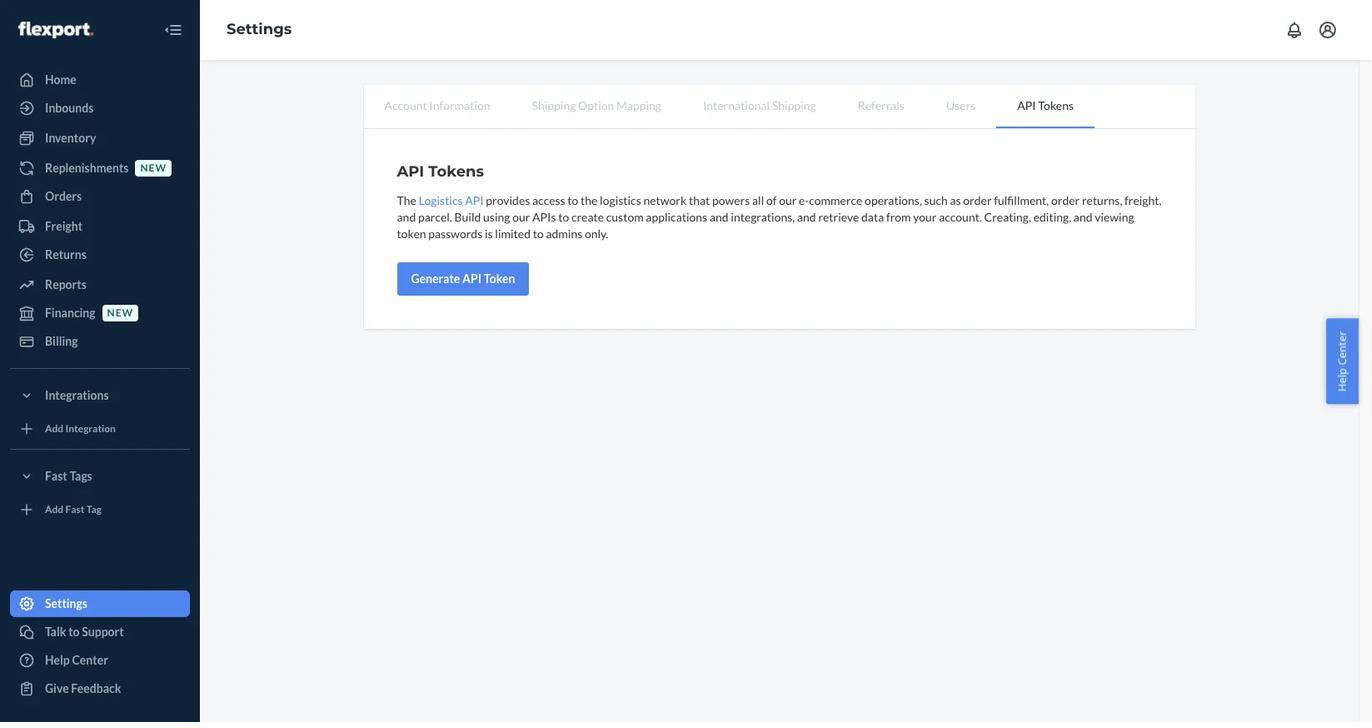 Task type: describe. For each thing, give the bounding box(es) containing it.
of
[[767, 193, 777, 208]]

information
[[429, 98, 490, 113]]

home
[[45, 73, 77, 87]]

reports link
[[10, 272, 190, 298]]

from
[[887, 210, 911, 224]]

1 horizontal spatial our
[[779, 193, 797, 208]]

build
[[455, 210, 481, 224]]

api tokens inside tab
[[1018, 98, 1074, 113]]

returns,
[[1082, 193, 1123, 208]]

fast tags button
[[10, 463, 190, 490]]

referrals tab
[[837, 85, 926, 127]]

api up build
[[465, 193, 484, 208]]

network
[[644, 193, 687, 208]]

parcel.
[[418, 210, 452, 224]]

talk to support
[[45, 625, 124, 639]]

integrations button
[[10, 383, 190, 409]]

only.
[[585, 227, 609, 241]]

logistics
[[600, 193, 641, 208]]

help center button
[[1327, 318, 1359, 404]]

shipping inside tab
[[772, 98, 816, 113]]

close navigation image
[[163, 20, 183, 40]]

inventory
[[45, 131, 96, 145]]

logistics
[[419, 193, 463, 208]]

give feedback button
[[10, 676, 190, 703]]

1 horizontal spatial settings
[[227, 20, 292, 38]]

applications
[[646, 210, 708, 224]]

integrations,
[[731, 210, 795, 224]]

new for financing
[[107, 307, 133, 320]]

add for add integration
[[45, 423, 64, 435]]

is
[[485, 227, 493, 241]]

replenishments
[[45, 161, 129, 175]]

logistics api link
[[419, 193, 484, 208]]

1 and from the left
[[397, 210, 416, 224]]

home link
[[10, 67, 190, 93]]

generate api token
[[411, 272, 515, 286]]

help center inside button
[[1335, 331, 1350, 392]]

the
[[581, 193, 598, 208]]

freight
[[45, 219, 83, 233]]

1 vertical spatial help center
[[45, 653, 108, 668]]

custom
[[606, 210, 644, 224]]

account information
[[385, 98, 490, 113]]

users tab
[[926, 85, 997, 127]]

add fast tag
[[45, 504, 102, 516]]

your
[[914, 210, 937, 224]]

api tokens tab
[[997, 85, 1095, 128]]

that
[[689, 193, 710, 208]]

give feedback
[[45, 682, 121, 696]]

fast tags
[[45, 469, 92, 483]]

tab list containing account information
[[364, 85, 1195, 129]]

api inside button
[[462, 272, 482, 286]]

mapping
[[617, 98, 662, 113]]

powers
[[712, 193, 750, 208]]

billing link
[[10, 328, 190, 355]]

fulfillment,
[[994, 193, 1049, 208]]

billing
[[45, 334, 78, 348]]

give
[[45, 682, 69, 696]]

support
[[82, 625, 124, 639]]

flexport logo image
[[18, 21, 93, 38]]

tags
[[70, 469, 92, 483]]

creating,
[[985, 210, 1032, 224]]

talk to support button
[[10, 619, 190, 646]]

viewing
[[1095, 210, 1135, 224]]

fast inside "link"
[[65, 504, 85, 516]]

international shipping
[[703, 98, 816, 113]]

users
[[947, 98, 976, 113]]

account information tab
[[364, 85, 511, 127]]

editing,
[[1034, 210, 1072, 224]]

help inside button
[[1335, 368, 1350, 392]]

generate
[[411, 272, 460, 286]]

tag
[[86, 504, 102, 516]]

1 order from the left
[[964, 193, 992, 208]]

data
[[862, 210, 884, 224]]

token
[[484, 272, 515, 286]]

option
[[578, 98, 614, 113]]

fast inside 'dropdown button'
[[45, 469, 67, 483]]

limited
[[495, 227, 531, 241]]

international
[[703, 98, 770, 113]]

help center link
[[10, 648, 190, 674]]

to up admins
[[558, 210, 569, 224]]



Task type: locate. For each thing, give the bounding box(es) containing it.
apis
[[533, 210, 556, 224]]

inbounds
[[45, 101, 94, 115]]

and down the
[[397, 210, 416, 224]]

1 horizontal spatial api tokens
[[1018, 98, 1074, 113]]

1 vertical spatial settings link
[[10, 591, 190, 618]]

orders
[[45, 189, 82, 203]]

help
[[1335, 368, 1350, 392], [45, 653, 70, 668]]

talk
[[45, 625, 66, 639]]

api left 'token'
[[462, 272, 482, 286]]

1 vertical spatial our
[[513, 210, 530, 224]]

0 vertical spatial fast
[[45, 469, 67, 483]]

to left the
[[568, 193, 579, 208]]

shipping right international
[[772, 98, 816, 113]]

2 and from the left
[[710, 210, 729, 224]]

3 and from the left
[[797, 210, 816, 224]]

fast left tags at the left bottom of page
[[45, 469, 67, 483]]

provides access to the logistics network that powers all of our e-commerce operations, such as order fulfillment, order returns, freight, and parcel. build using our apis to create custom applications and integrations, and retrieve data from your account. creating, editing, and viewing token passwords is limited to admins only.
[[397, 193, 1162, 241]]

order up editing,
[[1052, 193, 1080, 208]]

international shipping tab
[[682, 85, 837, 127]]

e-
[[799, 193, 809, 208]]

shipping option mapping
[[532, 98, 662, 113]]

token
[[397, 227, 426, 241]]

and down powers
[[710, 210, 729, 224]]

0 vertical spatial help
[[1335, 368, 1350, 392]]

new for replenishments
[[140, 162, 167, 175]]

2 shipping from the left
[[772, 98, 816, 113]]

generate api token button
[[397, 263, 529, 296]]

freight,
[[1125, 193, 1162, 208]]

1 vertical spatial add
[[45, 504, 64, 516]]

our
[[779, 193, 797, 208], [513, 210, 530, 224]]

1 add from the top
[[45, 423, 64, 435]]

0 vertical spatial api tokens
[[1018, 98, 1074, 113]]

settings
[[227, 20, 292, 38], [45, 597, 87, 611]]

provides
[[486, 193, 530, 208]]

operations,
[[865, 193, 922, 208]]

shipping option mapping tab
[[511, 85, 682, 127]]

tab list
[[364, 85, 1195, 129]]

new up orders link
[[140, 162, 167, 175]]

1 vertical spatial center
[[72, 653, 108, 668]]

0 horizontal spatial help center
[[45, 653, 108, 668]]

1 horizontal spatial help center
[[1335, 331, 1350, 392]]

4 and from the left
[[1074, 210, 1093, 224]]

0 horizontal spatial settings
[[45, 597, 87, 611]]

integration
[[65, 423, 116, 435]]

and down e-
[[797, 210, 816, 224]]

api inside tab
[[1018, 98, 1036, 113]]

add left integration
[[45, 423, 64, 435]]

tokens
[[1039, 98, 1074, 113], [429, 163, 484, 181]]

0 vertical spatial settings link
[[227, 20, 292, 38]]

retrieve
[[819, 210, 859, 224]]

our left e-
[[779, 193, 797, 208]]

to
[[568, 193, 579, 208], [558, 210, 569, 224], [533, 227, 544, 241], [68, 625, 80, 639]]

admins
[[546, 227, 583, 241]]

shipping
[[532, 98, 576, 113], [772, 98, 816, 113]]

0 horizontal spatial help
[[45, 653, 70, 668]]

2 order from the left
[[1052, 193, 1080, 208]]

order right as
[[964, 193, 992, 208]]

0 horizontal spatial api tokens
[[397, 163, 484, 181]]

returns
[[45, 248, 87, 262]]

the
[[397, 193, 417, 208]]

shipping inside tab
[[532, 98, 576, 113]]

1 horizontal spatial settings link
[[227, 20, 292, 38]]

reports
[[45, 278, 86, 292]]

0 horizontal spatial shipping
[[532, 98, 576, 113]]

add integration
[[45, 423, 116, 435]]

0 vertical spatial new
[[140, 162, 167, 175]]

open notifications image
[[1285, 20, 1305, 40]]

shipping left option
[[532, 98, 576, 113]]

1 horizontal spatial tokens
[[1039, 98, 1074, 113]]

as
[[950, 193, 961, 208]]

1 vertical spatial fast
[[65, 504, 85, 516]]

center
[[1335, 331, 1350, 365], [72, 653, 108, 668]]

account
[[385, 98, 427, 113]]

1 vertical spatial new
[[107, 307, 133, 320]]

access
[[533, 193, 566, 208]]

0 horizontal spatial center
[[72, 653, 108, 668]]

inbounds link
[[10, 95, 190, 122]]

api tokens
[[1018, 98, 1074, 113], [397, 163, 484, 181]]

api up the
[[397, 163, 424, 181]]

feedback
[[71, 682, 121, 696]]

new down reports link
[[107, 307, 133, 320]]

0 vertical spatial settings
[[227, 20, 292, 38]]

1 horizontal spatial new
[[140, 162, 167, 175]]

1 horizontal spatial shipping
[[772, 98, 816, 113]]

0 vertical spatial help center
[[1335, 331, 1350, 392]]

using
[[483, 210, 510, 224]]

inventory link
[[10, 125, 190, 152]]

freight link
[[10, 213, 190, 240]]

add integration link
[[10, 416, 190, 443]]

1 vertical spatial help
[[45, 653, 70, 668]]

orders link
[[10, 183, 190, 210]]

such
[[925, 193, 948, 208]]

new
[[140, 162, 167, 175], [107, 307, 133, 320]]

0 horizontal spatial our
[[513, 210, 530, 224]]

add
[[45, 423, 64, 435], [45, 504, 64, 516]]

open account menu image
[[1318, 20, 1338, 40]]

integrations
[[45, 388, 109, 403]]

1 horizontal spatial help
[[1335, 368, 1350, 392]]

to right the talk
[[68, 625, 80, 639]]

to inside talk to support button
[[68, 625, 80, 639]]

to down apis
[[533, 227, 544, 241]]

1 horizontal spatial center
[[1335, 331, 1350, 365]]

add down fast tags
[[45, 504, 64, 516]]

passwords
[[429, 227, 483, 241]]

0 horizontal spatial order
[[964, 193, 992, 208]]

1 vertical spatial settings
[[45, 597, 87, 611]]

all
[[752, 193, 764, 208]]

2 add from the top
[[45, 504, 64, 516]]

account.
[[939, 210, 982, 224]]

0 vertical spatial center
[[1335, 331, 1350, 365]]

center inside button
[[1335, 331, 1350, 365]]

commerce
[[809, 193, 863, 208]]

tokens inside tab
[[1039, 98, 1074, 113]]

0 vertical spatial our
[[779, 193, 797, 208]]

1 shipping from the left
[[532, 98, 576, 113]]

and down returns,
[[1074, 210, 1093, 224]]

0 vertical spatial add
[[45, 423, 64, 435]]

1 vertical spatial tokens
[[429, 163, 484, 181]]

api
[[1018, 98, 1036, 113], [397, 163, 424, 181], [465, 193, 484, 208], [462, 272, 482, 286]]

0 vertical spatial tokens
[[1039, 98, 1074, 113]]

1 horizontal spatial order
[[1052, 193, 1080, 208]]

our up limited
[[513, 210, 530, 224]]

settings link
[[227, 20, 292, 38], [10, 591, 190, 618]]

0 horizontal spatial tokens
[[429, 163, 484, 181]]

0 horizontal spatial new
[[107, 307, 133, 320]]

0 horizontal spatial settings link
[[10, 591, 190, 618]]

fast left tag
[[65, 504, 85, 516]]

referrals
[[858, 98, 905, 113]]

returns link
[[10, 242, 190, 268]]

financing
[[45, 306, 95, 320]]

add for add fast tag
[[45, 504, 64, 516]]

1 vertical spatial api tokens
[[397, 163, 484, 181]]

create
[[572, 210, 604, 224]]

api right users in the top of the page
[[1018, 98, 1036, 113]]

the logistics api
[[397, 193, 484, 208]]

and
[[397, 210, 416, 224], [710, 210, 729, 224], [797, 210, 816, 224], [1074, 210, 1093, 224]]

add fast tag link
[[10, 497, 190, 523]]



Task type: vqa. For each thing, say whether or not it's contained in the screenshot.
Levels
no



